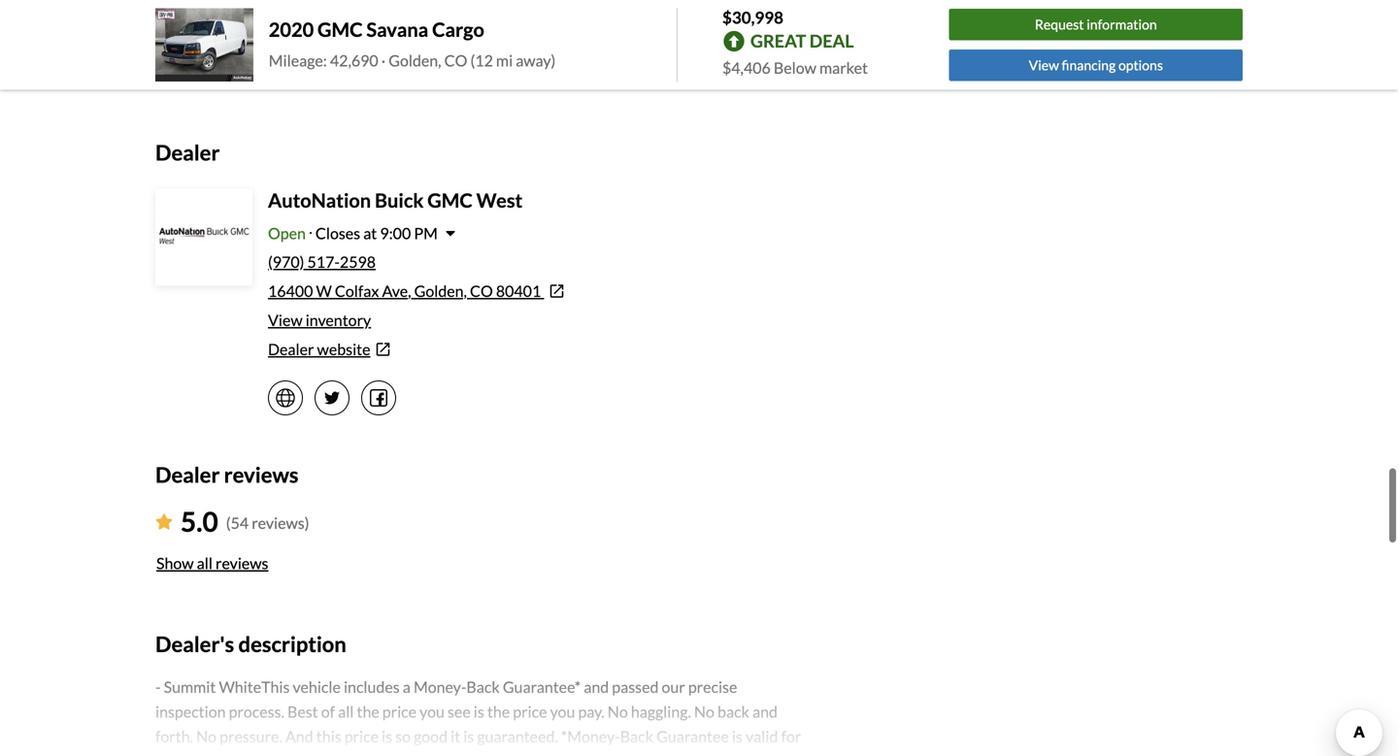 Task type: vqa. For each thing, say whether or not it's contained in the screenshot.
ellipsis h icon for $11,999
no



Task type: describe. For each thing, give the bounding box(es) containing it.
0 horizontal spatial price
[[345, 727, 379, 746]]

or inside this vehicle includes a money-back guarantee* and passed our precise inspection process. best of all the price you see is the price you pay. no haggling. no back and forth. no pressure. and this price is so good it is guaranteed. *money-back guarantee is valid for 5 days or 250 miles, whichever comes first. subject to certain terms and conditions. see store
[[201, 752, 216, 757]]

website
[[317, 340, 371, 359]]

autonation
[[268, 189, 371, 212]]

view financing options button
[[950, 49, 1243, 81]]

pre-
[[396, 21, 425, 40]]

process.
[[229, 703, 284, 722]]

1 you from the left
[[420, 703, 445, 722]]

1 vertical spatial golden,
[[414, 282, 467, 301]]

open
[[268, 224, 306, 243]]

financing inside *estimated payments are for informational purposes only, and do not represent a financing offer or guarantee of credit from the seller.
[[565, 60, 611, 74]]

a inside *estimated payments are for informational purposes only, and do not represent a financing offer or guarantee of credit from the seller.
[[557, 60, 563, 74]]

request information button
[[950, 9, 1243, 41]]

best
[[287, 703, 318, 722]]

*estimated payments are for informational purposes only, and do not represent a financing offer or guarantee of credit from the seller.
[[155, 60, 797, 91]]

for inside *estimated payments are for informational purposes only, and do not represent a financing offer or guarantee of credit from the seller.
[[285, 60, 300, 74]]

this vehicle includes a money-back guarantee* and passed our precise inspection process. best of all the price you see is the price you pay. no haggling. no back and forth. no pressure. and this price is so good it is guaranteed. *money-back guarantee is valid for 5 days or 250 miles, whichever comes first. subject to certain terms and conditions. see store 
[[155, 678, 802, 757]]

only,
[[423, 60, 446, 74]]

inventory
[[306, 311, 371, 330]]

dealer's
[[155, 632, 234, 657]]

all inside this vehicle includes a money-back guarantee* and passed our precise inspection process. best of all the price you see is the price you pay. no haggling. no back and forth. no pressure. and this price is so good it is guaranteed. *money-back guarantee is valid for 5 days or 250 miles, whichever comes first. subject to certain terms and conditions. see store
[[338, 703, 354, 722]]

are
[[266, 60, 283, 74]]

80401
[[496, 282, 541, 301]]

0 horizontal spatial the
[[357, 703, 380, 722]]

1 horizontal spatial co
[[470, 282, 493, 301]]

great
[[751, 30, 806, 52]]

seller.
[[155, 77, 185, 91]]

it
[[451, 727, 461, 746]]

payments
[[214, 60, 264, 74]]

autonation buick gmc west link
[[268, 189, 523, 212]]

1 vertical spatial gmc
[[428, 189, 473, 212]]

options
[[1119, 57, 1164, 73]]

already pre-qualified?
[[340, 21, 493, 40]]

request
[[1035, 16, 1085, 33]]

$30,998
[[723, 7, 784, 27]]

2 horizontal spatial price
[[513, 703, 547, 722]]

closes
[[316, 224, 360, 243]]

or inside *estimated payments are for informational purposes only, and do not represent a financing offer or guarantee of credit from the seller.
[[641, 60, 652, 74]]

deal
[[810, 30, 854, 52]]

and up valid
[[753, 703, 778, 722]]

informational
[[302, 60, 371, 74]]

the inside *estimated payments are for informational purposes only, and do not represent a financing offer or guarantee of credit from the seller.
[[780, 60, 797, 74]]

from
[[753, 60, 778, 74]]

of inside *estimated payments are for informational purposes only, and do not represent a financing offer or guarantee of credit from the seller.
[[708, 60, 719, 74]]

comes
[[365, 752, 408, 757]]

below
[[774, 58, 817, 77]]

w
[[316, 282, 332, 301]]

dealer for dealer website
[[268, 340, 314, 359]]

$4,406 below market
[[723, 58, 868, 77]]

2598
[[340, 253, 376, 271]]

dealer website link
[[268, 338, 808, 361]]

dealer reviews
[[155, 462, 299, 488]]

qualified?
[[425, 21, 490, 40]]

not
[[485, 60, 502, 74]]

is right the see
[[474, 703, 485, 722]]

9:00
[[380, 224, 411, 243]]

all inside button
[[197, 554, 213, 573]]

open closes at 9:00 pm
[[268, 224, 438, 243]]

pm
[[414, 224, 438, 243]]

good
[[414, 727, 448, 746]]

,
[[408, 282, 411, 301]]

summit
[[164, 678, 216, 697]]

forth.
[[155, 727, 193, 746]]

517-
[[307, 253, 340, 271]]

5.0
[[181, 505, 218, 538]]

of inside this vehicle includes a money-back guarantee* and passed our precise inspection process. best of all the price you see is the price you pay. no haggling. no back and forth. no pressure. and this price is so good it is guaranteed. *money-back guarantee is valid for 5 days or 250 miles, whichever comes first. subject to certain terms and conditions. see store
[[321, 703, 335, 722]]

see
[[716, 752, 740, 757]]

this
[[316, 727, 342, 746]]

0 horizontal spatial no
[[196, 727, 217, 746]]

money-
[[414, 678, 467, 697]]

dealer's description
[[155, 632, 347, 657]]

*money-
[[561, 727, 620, 746]]

subject
[[445, 752, 496, 757]]

is up see
[[732, 727, 743, 746]]

2020
[[269, 18, 314, 41]]

0 vertical spatial reviews
[[224, 462, 299, 488]]

star image
[[155, 514, 173, 530]]

cargo
[[432, 18, 485, 41]]

our
[[662, 678, 686, 697]]

2 horizontal spatial no
[[694, 703, 715, 722]]

1 horizontal spatial no
[[608, 703, 628, 722]]

reviews inside button
[[216, 554, 269, 573]]

5
[[155, 752, 164, 757]]

market
[[820, 58, 868, 77]]

and up pay.
[[584, 678, 609, 697]]

miles,
[[249, 752, 288, 757]]

represent
[[505, 60, 555, 74]]

valid
[[746, 727, 778, 746]]

days
[[167, 752, 198, 757]]

so
[[395, 727, 411, 746]]

16400
[[268, 282, 313, 301]]

credit
[[721, 60, 751, 74]]

great deal
[[751, 30, 854, 52]]

white
[[219, 678, 261, 697]]

dealer website
[[268, 340, 371, 359]]

vehicle
[[293, 678, 341, 697]]

this
[[261, 678, 290, 697]]

certain
[[516, 752, 564, 757]]

caret down image
[[446, 226, 455, 241]]

buick
[[375, 189, 424, 212]]

colfax
[[335, 282, 379, 301]]

co inside 2020 gmc savana cargo mileage: 42,690 · golden, co (12 mi away)
[[445, 51, 468, 70]]

terms
[[567, 752, 607, 757]]

purposes
[[374, 60, 420, 74]]

financing inside button
[[1062, 57, 1116, 73]]



Task type: locate. For each thing, give the bounding box(es) containing it.
price up comes
[[345, 727, 379, 746]]

or
[[641, 60, 652, 74], [201, 752, 216, 757]]

1 horizontal spatial back
[[620, 727, 654, 746]]

you left pay.
[[550, 703, 575, 722]]

no down precise at the bottom of the page
[[694, 703, 715, 722]]

1 horizontal spatial the
[[488, 703, 510, 722]]

1 horizontal spatial financing
[[1062, 57, 1116, 73]]

of
[[708, 60, 719, 74], [321, 703, 335, 722]]

is right it
[[464, 727, 474, 746]]

$4,406
[[723, 58, 771, 77]]

precise
[[689, 678, 738, 697]]

1 horizontal spatial all
[[338, 703, 354, 722]]

0 vertical spatial golden,
[[389, 51, 442, 70]]

1 horizontal spatial or
[[641, 60, 652, 74]]

for inside this vehicle includes a money-back guarantee* and passed our precise inspection process. best of all the price you see is the price you pay. no haggling. no back and forth. no pressure. and this price is so good it is guaranteed. *money-back guarantee is valid for 5 days or 250 miles, whichever comes first. subject to certain terms and conditions. see store
[[781, 727, 802, 746]]

0 horizontal spatial back
[[467, 678, 500, 697]]

reviews up 5.0 (54 reviews)
[[224, 462, 299, 488]]

0 horizontal spatial all
[[197, 554, 213, 573]]

co left 80401
[[470, 282, 493, 301]]

away)
[[516, 51, 556, 70]]

and
[[285, 727, 313, 746]]

of left the credit
[[708, 60, 719, 74]]

2020 gmc savana cargo image
[[155, 8, 253, 82]]

1 horizontal spatial gmc
[[428, 189, 473, 212]]

the
[[780, 60, 797, 74], [357, 703, 380, 722], [488, 703, 510, 722]]

you up good on the bottom left
[[420, 703, 445, 722]]

(12
[[471, 51, 493, 70]]

0 horizontal spatial a
[[403, 678, 411, 697]]

and
[[449, 60, 467, 74], [584, 678, 609, 697], [753, 703, 778, 722], [610, 752, 635, 757]]

dealer for dealer
[[155, 140, 220, 165]]

see
[[448, 703, 471, 722]]

request information
[[1035, 16, 1158, 33]]

includes
[[344, 678, 400, 697]]

all up this
[[338, 703, 354, 722]]

0 vertical spatial co
[[445, 51, 468, 70]]

financing left offer
[[565, 60, 611, 74]]

or right offer
[[641, 60, 652, 74]]

no up the days
[[196, 727, 217, 746]]

1 horizontal spatial a
[[557, 60, 563, 74]]

the right from
[[780, 60, 797, 74]]

0 horizontal spatial or
[[201, 752, 216, 757]]

1 vertical spatial reviews
[[216, 554, 269, 573]]

no
[[608, 703, 628, 722], [694, 703, 715, 722], [196, 727, 217, 746]]

0 horizontal spatial for
[[285, 60, 300, 74]]

1 vertical spatial or
[[201, 752, 216, 757]]

back
[[718, 703, 750, 722]]

·
[[382, 51, 386, 70]]

5.0 (54 reviews)
[[181, 505, 309, 538]]

2 vertical spatial dealer
[[155, 462, 220, 488]]

golden, down already pre-qualified?
[[389, 51, 442, 70]]

reviews)
[[252, 514, 309, 533]]

show all reviews
[[156, 554, 269, 573]]

a right away)
[[557, 60, 563, 74]]

description
[[238, 632, 347, 657]]

0 vertical spatial back
[[467, 678, 500, 697]]

or left "250"
[[201, 752, 216, 757]]

price down guarantee*
[[513, 703, 547, 722]]

0 vertical spatial view
[[1029, 57, 1060, 73]]

show
[[156, 554, 194, 573]]

conditions.
[[638, 752, 713, 757]]

dealer down seller.
[[155, 140, 220, 165]]

a left money-
[[403, 678, 411, 697]]

offer
[[614, 60, 639, 74]]

no right pay.
[[608, 703, 628, 722]]

information
[[1087, 16, 1158, 33]]

1 vertical spatial of
[[321, 703, 335, 722]]

gmc inside 2020 gmc savana cargo mileage: 42,690 · golden, co (12 mi away)
[[318, 18, 363, 41]]

a
[[557, 60, 563, 74], [403, 678, 411, 697]]

1 vertical spatial for
[[781, 727, 802, 746]]

golden,
[[389, 51, 442, 70], [414, 282, 467, 301]]

0 vertical spatial all
[[197, 554, 213, 573]]

dealer for dealer reviews
[[155, 462, 220, 488]]

price up so
[[383, 703, 417, 722]]

and right the terms
[[610, 752, 635, 757]]

2 horizontal spatial the
[[780, 60, 797, 74]]

1 horizontal spatial for
[[781, 727, 802, 746]]

golden, inside 2020 gmc savana cargo mileage: 42,690 · golden, co (12 mi away)
[[389, 51, 442, 70]]

0 vertical spatial or
[[641, 60, 652, 74]]

0 horizontal spatial gmc
[[318, 18, 363, 41]]

view down 16400
[[268, 311, 303, 330]]

passed
[[612, 678, 659, 697]]

*estimated
[[155, 60, 212, 74]]

is left so
[[382, 727, 393, 746]]

guarantee
[[657, 727, 729, 746]]

(54
[[226, 514, 249, 533]]

(970) 517-2598
[[268, 253, 376, 271]]

and inside *estimated payments are for informational purposes only, and do not represent a financing offer or guarantee of credit from the seller.
[[449, 60, 467, 74]]

0 horizontal spatial financing
[[565, 60, 611, 74]]

for right valid
[[781, 727, 802, 746]]

1 horizontal spatial price
[[383, 703, 417, 722]]

all right 'show'
[[197, 554, 213, 573]]

1 horizontal spatial of
[[708, 60, 719, 74]]

at
[[363, 224, 377, 243]]

pay.
[[578, 703, 605, 722]]

west
[[477, 189, 523, 212]]

0 vertical spatial gmc
[[318, 18, 363, 41]]

1 vertical spatial back
[[620, 727, 654, 746]]

(970) 517-2598 link
[[268, 253, 376, 271]]

0 horizontal spatial of
[[321, 703, 335, 722]]

of up this
[[321, 703, 335, 722]]

you
[[420, 703, 445, 722], [550, 703, 575, 722]]

0 horizontal spatial co
[[445, 51, 468, 70]]

view down the request
[[1029, 57, 1060, 73]]

for right are
[[285, 60, 300, 74]]

gmc up caret down image
[[428, 189, 473, 212]]

- summit white
[[155, 678, 261, 697]]

co left do
[[445, 51, 468, 70]]

back up the see
[[467, 678, 500, 697]]

autonation buick gmc west image
[[157, 191, 251, 284]]

all
[[197, 554, 213, 573], [338, 703, 354, 722]]

0 vertical spatial of
[[708, 60, 719, 74]]

back down haggling.
[[620, 727, 654, 746]]

financing
[[1062, 57, 1116, 73], [565, 60, 611, 74]]

1 vertical spatial dealer
[[268, 340, 314, 359]]

1 horizontal spatial view
[[1029, 57, 1060, 73]]

reviews down (54
[[216, 554, 269, 573]]

the up guaranteed.
[[488, 703, 510, 722]]

pressure.
[[220, 727, 283, 746]]

autonation buick gmc west
[[268, 189, 523, 212]]

savana
[[367, 18, 429, 41]]

0 horizontal spatial view
[[268, 311, 303, 330]]

and left do
[[449, 60, 467, 74]]

back
[[467, 678, 500, 697], [620, 727, 654, 746]]

1 vertical spatial view
[[268, 311, 303, 330]]

0 horizontal spatial you
[[420, 703, 445, 722]]

0 vertical spatial for
[[285, 60, 300, 74]]

250
[[219, 752, 246, 757]]

1 vertical spatial a
[[403, 678, 411, 697]]

ave
[[382, 282, 408, 301]]

mi
[[496, 51, 513, 70]]

guarantee*
[[503, 678, 581, 697]]

store
[[743, 752, 779, 757]]

financing down the request information button at the top of page
[[1062, 57, 1116, 73]]

dealer
[[155, 140, 220, 165], [268, 340, 314, 359], [155, 462, 220, 488]]

0 vertical spatial a
[[557, 60, 563, 74]]

dealer down view inventory
[[268, 340, 314, 359]]

1 vertical spatial all
[[338, 703, 354, 722]]

show all reviews button
[[155, 542, 270, 585]]

inspection
[[155, 703, 226, 722]]

view inside button
[[1029, 57, 1060, 73]]

do
[[470, 60, 483, 74]]

already
[[340, 21, 393, 40]]

co
[[445, 51, 468, 70], [470, 282, 493, 301]]

gmc up 42,690
[[318, 18, 363, 41]]

0 vertical spatial dealer
[[155, 140, 220, 165]]

view for view financing options
[[1029, 57, 1060, 73]]

16400 w colfax ave , golden, co 80401
[[268, 282, 541, 301]]

1 horizontal spatial you
[[550, 703, 575, 722]]

2 you from the left
[[550, 703, 575, 722]]

view for view inventory
[[268, 311, 303, 330]]

dealer up 5.0
[[155, 462, 220, 488]]

a inside this vehicle includes a money-back guarantee* and passed our precise inspection process. best of all the price you see is the price you pay. no haggling. no back and forth. no pressure. and this price is so good it is guaranteed. *money-back guarantee is valid for 5 days or 250 miles, whichever comes first. subject to certain terms and conditions. see store
[[403, 678, 411, 697]]

for
[[285, 60, 300, 74], [781, 727, 802, 746]]

2020 gmc savana cargo mileage: 42,690 · golden, co (12 mi away)
[[269, 18, 556, 70]]

the down includes
[[357, 703, 380, 722]]

-
[[155, 678, 161, 697]]

haggling.
[[631, 703, 691, 722]]

first.
[[411, 752, 442, 757]]

1 vertical spatial co
[[470, 282, 493, 301]]

golden, right ,
[[414, 282, 467, 301]]

mileage:
[[269, 51, 327, 70]]



